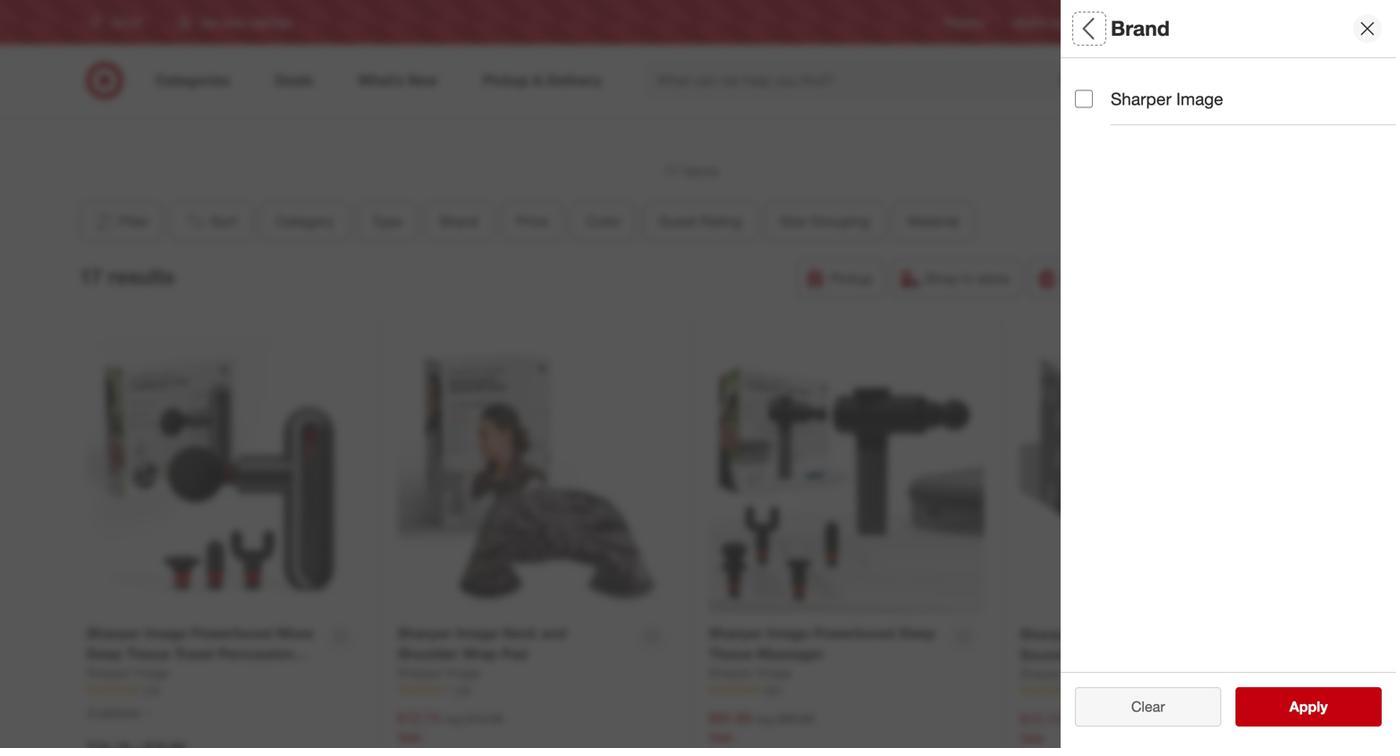 Task type: locate. For each thing, give the bounding box(es) containing it.
$14.99 down 144
[[466, 711, 503, 726]]

filter button
[[80, 202, 163, 241]]

sharper image link for tissue
[[709, 664, 792, 682]]

deep
[[900, 625, 936, 642], [86, 645, 122, 662]]

category right sort
[[275, 213, 335, 230]]

$84.99 reg $99.99 sale
[[709, 709, 815, 745]]

see results
[[1271, 698, 1347, 715]]

1 horizontal spatial category button
[[1076, 58, 1383, 121]]

1 horizontal spatial reg
[[756, 711, 774, 726]]

1 tissue from the left
[[126, 645, 170, 662]]

$12.74 for sharper image neck and shoulder wrap pad
[[398, 709, 441, 727]]

2 horizontal spatial reg
[[1067, 712, 1085, 727]]

1 horizontal spatial $12.74
[[1021, 710, 1063, 728]]

shoulder
[[398, 645, 459, 662]]

results down "filter"
[[108, 264, 175, 289]]

see results button
[[1236, 687, 1382, 727]]

powerboost up the 'percussion'
[[191, 625, 273, 642]]

category button inside all filters dialog
[[1076, 58, 1383, 121]]

sharper for sharper image link corresponding to shoulder
[[398, 665, 443, 681]]

sharper image powerboost deep tissue massager link
[[709, 623, 943, 664]]

category down all filters
[[1076, 77, 1150, 97]]

ad
[[1051, 16, 1064, 29]]

sale for sharper image powerboost deep tissue massager
[[709, 729, 734, 745]]

1 horizontal spatial 17
[[664, 162, 680, 180]]

category
[[1076, 77, 1150, 97], [275, 213, 335, 230]]

sale down sound
[[1021, 730, 1045, 746]]

115 link
[[86, 682, 362, 698]]

2 powerboost from the left
[[814, 625, 896, 642]]

1 horizontal spatial tissue
[[709, 645, 753, 662]]

$14.99 down 146
[[1089, 712, 1126, 727]]

clear for clear
[[1132, 698, 1166, 715]]

$12.74 reg $14.99 sale
[[398, 709, 503, 745], [1021, 710, 1126, 746]]

reg inside $84.99 reg $99.99 sale
[[756, 711, 774, 726]]

sharper image link down sound
[[1021, 665, 1104, 683]]

sharper image link for deep
[[86, 664, 169, 682]]

$12.74 down shoulder
[[398, 709, 441, 727]]

1 horizontal spatial category
[[1076, 77, 1150, 97]]

clear inside brand dialog
[[1132, 698, 1166, 715]]

0 horizontal spatial reg
[[444, 711, 462, 726]]

0 vertical spatial massager
[[757, 645, 824, 662]]

sharper image link up 115
[[86, 664, 169, 682]]

therapy
[[1167, 625, 1222, 643]]

powerboost
[[191, 625, 273, 642], [814, 625, 896, 642]]

sharper image up 115
[[86, 665, 169, 681]]

results inside button
[[1301, 698, 1347, 715]]

What can we help you find? suggestions appear below search field
[[646, 61, 1092, 100]]

sharper image neck and shoulder wrap pad link
[[398, 623, 631, 664]]

price
[[516, 213, 549, 230]]

store
[[978, 270, 1010, 287]]

clear for clear all
[[1123, 698, 1157, 715]]

$12.74 for sharper image sleep therapy sound soother
[[1021, 710, 1063, 728]]

0 horizontal spatial results
[[108, 264, 175, 289]]

0 vertical spatial results
[[108, 264, 175, 289]]

sharper image link down shoulder
[[398, 664, 481, 682]]

sale inside $84.99 reg $99.99 sale
[[709, 729, 734, 745]]

0 horizontal spatial powerboost
[[191, 625, 273, 642]]

category button down the circle
[[1076, 58, 1383, 121]]

1 vertical spatial category button
[[260, 202, 350, 241]]

sale down shoulder
[[398, 729, 422, 745]]

sharper image neck and shoulder wrap pad image
[[398, 337, 673, 613], [398, 337, 673, 613]]

brand
[[1111, 16, 1170, 41], [440, 213, 479, 230]]

0 vertical spatial brand
[[1111, 16, 1170, 41]]

reg down 144
[[444, 711, 462, 726]]

tissue
[[126, 645, 170, 662], [709, 645, 753, 662]]

sale
[[398, 729, 422, 745], [709, 729, 734, 745], [1021, 730, 1045, 746]]

clear all
[[1123, 698, 1175, 715]]

soother
[[1068, 646, 1122, 663]]

17 results
[[80, 264, 175, 289]]

1 vertical spatial deep
[[86, 645, 122, 662]]

filters
[[1106, 16, 1162, 41]]

0 vertical spatial category
[[1076, 77, 1150, 97]]

results for 17 results
[[108, 264, 175, 289]]

sharper inside sharper image powerboost deep tissue massager
[[709, 625, 764, 642]]

0 horizontal spatial deep
[[86, 645, 122, 662]]

0 vertical spatial 17
[[664, 162, 680, 180]]

size grouping
[[780, 213, 870, 230]]

sharper for sharper image sleep therapy sound soother "link"
[[1021, 625, 1075, 643]]

reg
[[444, 711, 462, 726], [756, 711, 774, 726], [1067, 712, 1085, 727]]

sharper image powerboost move deep tissue travel percussion massager link
[[86, 623, 320, 683]]

reg down 231
[[756, 711, 774, 726]]

price button
[[501, 202, 564, 241]]

1 horizontal spatial massager
[[757, 645, 824, 662]]

sort button
[[170, 202, 253, 241]]

1 vertical spatial brand
[[440, 213, 479, 230]]

sharper image powerboost deep tissue massager image
[[709, 337, 985, 613], [709, 337, 985, 613]]

type button
[[357, 202, 418, 241]]

115
[[142, 683, 160, 696]]

sharper image link up 231
[[709, 664, 792, 682]]

0 horizontal spatial sale
[[398, 729, 422, 745]]

sharper for deep's sharper image link
[[86, 665, 131, 681]]

0 horizontal spatial massager
[[86, 665, 153, 683]]

17
[[664, 162, 680, 180], [80, 264, 103, 289]]

sharper image sleep therapy sound soother image
[[1021, 337, 1297, 614], [1021, 337, 1297, 614]]

$14.99 for wrap
[[466, 711, 503, 726]]

sale for sharper image neck and shoulder wrap pad
[[398, 729, 422, 745]]

powerboost inside sharper image powerboost deep tissue massager
[[814, 625, 896, 642]]

color
[[586, 213, 621, 230]]

1 horizontal spatial $14.99
[[1089, 712, 1126, 727]]

sharper image
[[1111, 89, 1224, 109], [86, 665, 169, 681], [398, 665, 481, 681], [709, 665, 792, 681], [1021, 666, 1104, 682]]

0 vertical spatial category button
[[1076, 58, 1383, 121]]

0 vertical spatial deep
[[900, 625, 936, 642]]

shop in store button
[[892, 259, 1022, 298]]

material
[[908, 213, 960, 230]]

powerboost inside "sharper image powerboost move deep tissue travel percussion massager"
[[191, 625, 273, 642]]

image inside sharper image sleep therapy sound soother
[[1079, 625, 1121, 643]]

144 link
[[398, 682, 673, 698]]

tissue up "$84.99"
[[709, 645, 753, 662]]

category button right sort
[[260, 202, 350, 241]]

items
[[684, 162, 719, 180]]

sort
[[210, 213, 238, 230]]

0 horizontal spatial $14.99
[[466, 711, 503, 726]]

wrap
[[463, 645, 498, 662]]

0 horizontal spatial $12.74 reg $14.99 sale
[[398, 709, 503, 745]]

tissue up 115
[[126, 645, 170, 662]]

1 horizontal spatial sale
[[709, 729, 734, 745]]

image inside sharper image powerboost deep tissue massager
[[768, 625, 810, 642]]

1 vertical spatial category
[[275, 213, 335, 230]]

1 vertical spatial results
[[1301, 698, 1347, 715]]

travel
[[174, 645, 214, 662]]

move
[[277, 625, 314, 642]]

all
[[1161, 698, 1175, 715]]

0 horizontal spatial $12.74
[[398, 709, 441, 727]]

0 horizontal spatial 17
[[80, 264, 103, 289]]

clear all button
[[1076, 687, 1222, 727]]

sharper image down shoulder
[[398, 665, 481, 681]]

$12.74 down sound
[[1021, 710, 1063, 728]]

1 horizontal spatial brand
[[1111, 16, 1170, 41]]

0 horizontal spatial category button
[[260, 202, 350, 241]]

weekly ad
[[1013, 16, 1064, 29]]

powerboost for deep
[[814, 625, 896, 642]]

sharper inside sharper image neck and shoulder wrap pad
[[398, 625, 452, 642]]

sharper for sharper image link corresponding to sound
[[1021, 666, 1065, 682]]

1 horizontal spatial deep
[[900, 625, 936, 642]]

1 horizontal spatial powerboost
[[814, 625, 896, 642]]

2 tissue from the left
[[709, 645, 753, 662]]

1 clear from the left
[[1123, 698, 1157, 715]]

sharper image powerboost move deep tissue travel percussion massager image
[[86, 337, 362, 613], [86, 337, 362, 613]]

sharper image up 231
[[709, 665, 792, 681]]

pickup button
[[797, 259, 885, 298]]

sharper image down sound
[[1021, 666, 1104, 682]]

image inside sharper image neck and shoulder wrap pad
[[456, 625, 499, 642]]

sale for sharper image sleep therapy sound soother
[[1021, 730, 1045, 746]]

sharper
[[1111, 89, 1172, 109], [86, 625, 141, 642], [398, 625, 452, 642], [709, 625, 764, 642], [1021, 625, 1075, 643], [86, 665, 131, 681], [398, 665, 443, 681], [709, 665, 754, 681], [1021, 666, 1065, 682]]

1 vertical spatial 17
[[80, 264, 103, 289]]

reg for massager
[[756, 711, 774, 726]]

sharper image link
[[86, 664, 169, 682], [398, 664, 481, 682], [709, 664, 792, 682], [1021, 665, 1104, 683]]

2 horizontal spatial sale
[[1021, 730, 1045, 746]]

powerboost up 231 'link' in the right bottom of the page
[[814, 625, 896, 642]]

17 down filter button
[[80, 264, 103, 289]]

clear inside all filters dialog
[[1123, 698, 1157, 715]]

1 horizontal spatial $12.74 reg $14.99 sale
[[1021, 710, 1126, 746]]

1 powerboost from the left
[[191, 625, 273, 642]]

results right see
[[1301, 698, 1347, 715]]

brand dialog
[[1061, 0, 1397, 748]]

category button
[[1076, 58, 1383, 121], [260, 202, 350, 241]]

1 horizontal spatial results
[[1301, 698, 1347, 715]]

deep inside "sharper image powerboost move deep tissue travel percussion massager"
[[86, 645, 122, 662]]

1 vertical spatial massager
[[86, 665, 153, 683]]

massager
[[757, 645, 824, 662], [86, 665, 153, 683]]

results for see results
[[1301, 698, 1347, 715]]

reg down 146
[[1067, 712, 1085, 727]]

17 left items
[[664, 162, 680, 180]]

and
[[541, 625, 567, 642]]

$12.74 reg $14.99 sale down 146
[[1021, 710, 1126, 746]]

sharper image down target
[[1111, 89, 1224, 109]]

0 horizontal spatial tissue
[[126, 645, 170, 662]]

sharper inside sharper image sleep therapy sound soother
[[1021, 625, 1075, 643]]

sharper for sharper image link associated with tissue
[[709, 665, 754, 681]]

$12.74 reg $14.99 sale down 144
[[398, 709, 503, 745]]

2 clear from the left
[[1132, 698, 1166, 715]]

sale down "$84.99"
[[709, 729, 734, 745]]

$12.74
[[398, 709, 441, 727], [1021, 710, 1063, 728]]

sharper inside "sharper image powerboost move deep tissue travel percussion massager"
[[86, 625, 141, 642]]

$14.99
[[466, 711, 503, 726], [1089, 712, 1126, 727]]

image
[[1177, 89, 1224, 109], [145, 625, 187, 642], [456, 625, 499, 642], [768, 625, 810, 642], [1079, 625, 1121, 643], [135, 665, 169, 681], [446, 665, 481, 681], [757, 665, 792, 681], [1069, 666, 1104, 682]]

clear
[[1123, 698, 1157, 715], [1132, 698, 1166, 715]]

0 horizontal spatial brand
[[440, 213, 479, 230]]

circle
[[1197, 16, 1224, 29]]



Task type: describe. For each thing, give the bounding box(es) containing it.
231 link
[[709, 682, 985, 698]]

size grouping button
[[765, 202, 886, 241]]

sharper image for sharper image sleep therapy sound soother
[[1021, 666, 1104, 682]]

sharper image for sharper image powerboost move deep tissue travel percussion massager
[[86, 665, 169, 681]]

shop in store
[[925, 270, 1010, 287]]

$12.74 reg $14.99 sale for shoulder
[[398, 709, 503, 745]]

target
[[1164, 16, 1194, 29]]

sleep
[[1125, 625, 1163, 643]]

all filters
[[1076, 16, 1162, 41]]

image inside "sharper image powerboost move deep tissue travel percussion massager"
[[145, 625, 187, 642]]

color button
[[571, 202, 636, 241]]

sharper image link for shoulder
[[398, 664, 481, 682]]

Sharper Image checkbox
[[1076, 90, 1093, 108]]

size
[[780, 213, 807, 230]]

tissue inside "sharper image powerboost move deep tissue travel percussion massager"
[[126, 645, 170, 662]]

pad
[[502, 645, 528, 662]]

17 for 17 items
[[664, 162, 680, 180]]

massager inside sharper image powerboost deep tissue massager
[[757, 645, 824, 662]]

sharper inside brand dialog
[[1111, 89, 1172, 109]]

guest rating
[[659, 213, 742, 230]]

sharper image link for sound
[[1021, 665, 1104, 683]]

sharper for sharper image powerboost move deep tissue travel percussion massager 'link'
[[86, 625, 141, 642]]

grouping
[[811, 213, 870, 230]]

neck
[[503, 625, 537, 642]]

$99.99
[[777, 711, 815, 726]]

image inside brand dialog
[[1177, 89, 1224, 109]]

sharper image sleep therapy sound soother
[[1021, 625, 1222, 663]]

weekly ad link
[[1013, 15, 1064, 30]]

sharper image for sharper image neck and shoulder wrap pad
[[398, 665, 481, 681]]

apply button
[[1236, 687, 1382, 727]]

144
[[453, 683, 471, 696]]

sharper for sharper image neck and shoulder wrap pad link
[[398, 625, 452, 642]]

17 for 17 results
[[80, 264, 103, 289]]

reg for soother
[[1067, 712, 1085, 727]]

apply
[[1290, 698, 1329, 715]]

sharper image neck and shoulder wrap pad
[[398, 625, 567, 662]]

massager inside "sharper image powerboost move deep tissue travel percussion massager"
[[86, 665, 153, 683]]

$14.99 for soother
[[1089, 712, 1126, 727]]

$84.99
[[709, 709, 752, 727]]

sharper for sharper image powerboost deep tissue massager link
[[709, 625, 764, 642]]

brand inside dialog
[[1111, 16, 1170, 41]]

sharper image sleep therapy sound soother link
[[1021, 624, 1255, 665]]

231
[[765, 683, 783, 696]]

shop
[[925, 270, 959, 287]]

sharper image powerboost move deep tissue travel percussion massager
[[86, 625, 314, 683]]

all
[[1076, 16, 1100, 41]]

sharper image powerboost deep tissue massager
[[709, 625, 936, 662]]

tissue inside sharper image powerboost deep tissue massager
[[709, 645, 753, 662]]

guest
[[659, 213, 697, 230]]

deep inside sharper image powerboost deep tissue massager
[[900, 625, 936, 642]]

all filters dialog
[[1061, 0, 1397, 748]]

guest rating button
[[644, 202, 758, 241]]

redcard
[[1093, 16, 1136, 29]]

weekly
[[1013, 16, 1048, 29]]

rating
[[701, 213, 742, 230]]

category inside all filters dialog
[[1076, 77, 1150, 97]]

sound
[[1021, 646, 1064, 663]]

sharper image for sharper image powerboost deep tissue massager
[[709, 665, 792, 681]]

type
[[372, 213, 403, 230]]

17 items
[[664, 162, 719, 180]]

brand button
[[425, 202, 494, 241]]

146 link
[[1021, 683, 1297, 699]]

powerboost for move
[[191, 625, 273, 642]]

registry
[[945, 16, 985, 29]]

percussion
[[218, 645, 294, 662]]

redcard link
[[1093, 15, 1136, 30]]

in
[[963, 270, 974, 287]]

search
[[1079, 73, 1122, 91]]

target circle
[[1164, 16, 1224, 29]]

reg for wrap
[[444, 711, 462, 726]]

search button
[[1079, 61, 1122, 104]]

see
[[1271, 698, 1297, 715]]

$12.74 reg $14.99 sale for sound
[[1021, 710, 1126, 746]]

registry link
[[945, 15, 985, 30]]

sharper image inside brand dialog
[[1111, 89, 1224, 109]]

clear button
[[1076, 687, 1222, 727]]

material button
[[893, 202, 975, 241]]

target circle link
[[1164, 15, 1224, 30]]

filter
[[118, 213, 150, 230]]

0 horizontal spatial category
[[275, 213, 335, 230]]

146
[[1076, 684, 1094, 697]]

brand inside button
[[440, 213, 479, 230]]

pickup
[[830, 270, 873, 287]]



Task type: vqa. For each thing, say whether or not it's contained in the screenshot.


